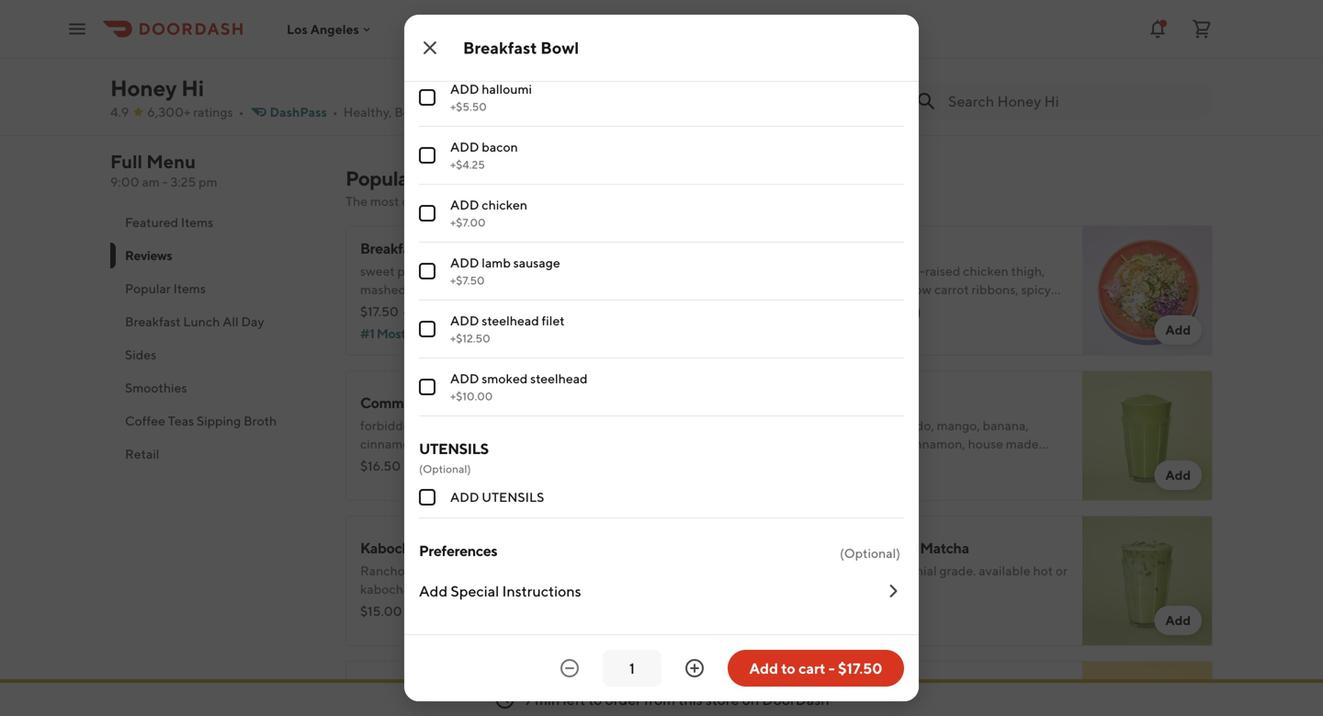 Task type: vqa. For each thing, say whether or not it's contained in the screenshot.
Click to add this store to your saved list icon associated with Junior Cookies
no



Task type: describe. For each thing, give the bounding box(es) containing it.
eggs
[[360, 684, 393, 702]]

pancakes
[[457, 125, 526, 141]]

92% (14)
[[428, 304, 477, 319]]

bowl for miso bowl jasmine rice, pasture-raised chicken thigh, cabbage slaw, rainbow carrot ribbons, spicy cucumbers, daikon, cilantro, ginger chickpea miso dressing, togarashi spiced almonds
[[836, 239, 868, 257]]

paprika
[[580, 300, 623, 315]]

jasmine
[[802, 263, 846, 279]]

order for 1/13/23
[[1214, 51, 1244, 63]]

mint,
[[873, 436, 903, 451]]

add to cart - $17.50 button
[[728, 650, 905, 687]]

herbs,
[[449, 300, 485, 315]]

teas
[[168, 413, 194, 428]]

gordo
[[408, 563, 446, 578]]

+$4.00
[[450, 42, 488, 55]]

eggs & toast image
[[642, 661, 772, 716]]

of 5 stars
[[370, 91, 414, 104]]

instructions
[[502, 582, 582, 600]]

- inside kabocha beans & greens rancho gordo royal corona beans in kabocha sage broth, leek & garlic confit chard, house made tomatillo zhoug, cilantro oil topped with sunny side up farm egg - vgo
[[569, 618, 575, 633]]

breakfast for breakfast bowl
[[463, 38, 537, 57]]

brew
[[835, 684, 869, 702]]

hash,
[[439, 263, 470, 279]]

store inside popular items the most commonly ordered items and dishes from this store
[[667, 193, 697, 209]]

devon
[[790, 15, 832, 33]]

increase quantity by 1 image
[[684, 657, 706, 679]]

#1
[[360, 326, 375, 341]]

from inside popular items the most commonly ordered items and dishes from this store
[[613, 193, 641, 209]]

stars
[[391, 91, 414, 104]]

1/13/23
[[1115, 51, 1152, 63]]

ginger
[[967, 300, 1004, 315]]

$17.50 •
[[360, 304, 408, 319]]

broth
[[244, 413, 277, 428]]

(optional) inside the utensils (optional)
[[419, 462, 471, 475]]

add utensils
[[450, 489, 545, 505]]

min
[[535, 691, 560, 708]]

and inside 'organic japanese matcha organic and ceremonial grade. available hot or iced.'
[[848, 563, 870, 578]]

organic japanese matcha organic and ceremonial grade. available hot or iced.
[[802, 539, 1068, 597]]

5
[[382, 91, 389, 104]]

add inside utensils group
[[450, 489, 479, 505]]

smoked inside breakfast bowl sweet potato hash, poached farm egg, mashed avocado, heritage bacon, farmer's market greens, herbs, sumac, smoked paprika
[[531, 300, 577, 315]]

add lamb sausage +$7.50
[[450, 255, 560, 287]]

honey hi
[[110, 75, 204, 101]]

greens,
[[404, 300, 447, 315]]

3:25
[[170, 174, 196, 189]]

add for add bacon
[[450, 139, 479, 154]]

steelhead inside the add steelhead filet +$12.50
[[482, 313, 539, 328]]

cucumbers,
[[802, 300, 869, 315]]

breakfast bowl
[[463, 38, 579, 57]]

utensils group
[[419, 438, 905, 518]]

beans
[[421, 539, 460, 557]]

broth,
[[442, 581, 478, 597]]

• doordash order for 1/13/23
[[1154, 51, 1244, 63]]

hi
[[181, 75, 204, 101]]

banana,
[[983, 418, 1029, 433]]

thigh,
[[1012, 263, 1046, 279]]

most
[[377, 326, 406, 341]]

toast
[[407, 684, 442, 702]]

spinach,
[[831, 418, 880, 433]]

spiced
[[943, 319, 981, 334]]

house inside kale, spinach, avocado, mango, banana, chlorophyll, mint, cinnamon, house made california almond & pumpkin seed milk
[[968, 436, 1004, 451]]

filet
[[542, 313, 565, 328]]

coffee teas sipping broth button
[[110, 404, 324, 438]]

corona
[[484, 563, 527, 578]]

sausage
[[514, 255, 560, 270]]

add button for organic japanese matcha
[[1155, 606, 1202, 635]]

sage
[[413, 581, 440, 597]]

market
[[360, 300, 402, 315]]

& up zhoug,
[[508, 581, 516, 597]]

1.8
[[450, 104, 465, 120]]

togarashi
[[886, 319, 940, 334]]

full menu 9:00 am - 3:25 pm
[[110, 151, 218, 189]]

100%
[[869, 304, 903, 319]]

heritage
[[464, 282, 513, 297]]

up
[[497, 618, 512, 633]]

Current quantity is 1 number field
[[614, 658, 651, 678]]

eggs & toast
[[360, 684, 442, 702]]

open menu image
[[66, 18, 88, 40]]

slaw,
[[855, 282, 883, 297]]

oil
[[577, 600, 591, 615]]

steelhead inside add smoked steelhead +$10.00
[[531, 371, 588, 386]]

+$7.00
[[450, 216, 486, 229]]

kabocha
[[457, 107, 522, 122]]

matcha
[[920, 539, 969, 557]]

or
[[1056, 563, 1068, 578]]

pumpkin
[[918, 455, 970, 470]]

1 horizontal spatial breakfast
[[536, 70, 610, 85]]

1 vertical spatial (optional)
[[840, 546, 901, 561]]

hot
[[1034, 563, 1053, 578]]

1 horizontal spatial from
[[644, 691, 676, 708]]

miso bowl image
[[1083, 225, 1213, 356]]

add chicken +$7.00
[[450, 197, 528, 229]]

spiced
[[524, 107, 571, 122]]

of
[[370, 91, 380, 104]]

no fomo image
[[1083, 370, 1213, 501]]

milk
[[1003, 455, 1027, 470]]

community
[[360, 394, 437, 411]]

los angeles button
[[287, 21, 374, 37]]

• doordash order for devon p
[[874, 51, 964, 63]]

add special instructions
[[419, 582, 582, 600]]

mashed
[[360, 282, 406, 297]]

avocado, inside breakfast bowl sweet potato hash, poached farm egg, mashed avocado, heritage bacon, farmer's market greens, herbs, sumac, smoked paprika
[[409, 282, 462, 297]]

1 vertical spatial store
[[706, 691, 740, 708]]

add for organic and ceremonial grade. available hot or iced.
[[1166, 613, 1191, 628]]

0 vertical spatial $17.50
[[360, 304, 399, 319]]

liked
[[408, 326, 440, 341]]

cilantro,
[[917, 300, 965, 315]]

rice,
[[849, 263, 873, 279]]

cold brew
[[802, 684, 869, 702]]

bowl for breakfast bowl sweet potato hash, poached farm egg, mashed avocado, heritage bacon, farmer's market greens, herbs, sumac, smoked paprika
[[425, 239, 458, 257]]

0 horizontal spatial doordash
[[762, 691, 830, 708]]

add for add lamb sausage
[[450, 255, 479, 270]]

cold brew image
[[1083, 661, 1213, 716]]

add to cart - $17.50
[[750, 660, 883, 677]]

rachel m
[[499, 15, 560, 33]]

retail
[[125, 446, 159, 461]]

confit
[[553, 581, 587, 597]]

92%
[[428, 304, 453, 319]]

day
[[241, 314, 264, 329]]

kale, spinach, avocado, mango, banana, chlorophyll, mint, cinnamon, house made california almond & pumpkin seed milk
[[802, 418, 1039, 470]]

- inside full menu 9:00 am - 3:25 pm
[[162, 174, 168, 189]]

smoked inside add smoked steelhead +$10.00
[[482, 371, 528, 386]]

+$5.50
[[450, 100, 487, 113]]

group containing add halloumi
[[419, 0, 905, 416]]

healthy, bowls • 1.8 mi
[[344, 104, 482, 120]]

kale,
[[802, 418, 829, 433]]

featured
[[125, 215, 178, 230]]

kabocha spiced buckwheat pancakes button
[[457, 106, 718, 142]]

items for popular items
[[173, 281, 206, 296]]

0 vertical spatial 4.9
[[378, 34, 406, 55]]



Task type: locate. For each thing, give the bounding box(es) containing it.
add for jasmine rice, pasture-raised chicken thigh, cabbage slaw, rainbow carrot ribbons, spicy cucumbers, daikon, cilantro, ginger chickpea miso dressing, togarashi spiced almonds
[[1166, 322, 1191, 337]]

breakfast up the sides
[[125, 314, 181, 329]]

bacon,
[[516, 282, 555, 297]]

breakfast inside dialog
[[463, 38, 537, 57]]

avocado, up 'mint,'
[[882, 418, 935, 433]]

0 horizontal spatial breakfast
[[125, 314, 181, 329]]

popular up most
[[346, 166, 415, 190]]

2 vertical spatial add button
[[1155, 606, 1202, 635]]

farm inside kabocha beans & greens rancho gordo royal corona beans in kabocha sage broth, leek & garlic confit chard, house made tomatillo zhoug, cilantro oil topped with sunny side up farm egg - vgo
[[515, 618, 542, 633]]

1 horizontal spatial 4.9
[[378, 34, 406, 55]]

popular inside button
[[125, 281, 171, 296]]

house up seed
[[968, 436, 1004, 451]]

$17.50 inside button
[[838, 660, 883, 677]]

& up royal
[[463, 539, 472, 557]]

add
[[450, 81, 479, 97], [450, 139, 479, 154], [450, 197, 479, 212], [450, 255, 479, 270], [450, 313, 479, 328], [450, 371, 479, 386], [450, 489, 479, 505]]

chicken up ribbons,
[[963, 263, 1009, 279]]

0 vertical spatial chicken
[[482, 197, 528, 212]]

lamb
[[482, 255, 511, 270]]

1 vertical spatial popular
[[125, 281, 171, 296]]

1 order from the left
[[934, 51, 964, 63]]

made inside kabocha beans & greens rancho gordo royal corona beans in kabocha sage broth, leek & garlic confit chard, house made tomatillo zhoug, cilantro oil topped with sunny side up farm egg - vgo
[[398, 600, 431, 615]]

decrease quantity by 1 image
[[559, 657, 581, 679]]

order for devon p
[[934, 51, 964, 63]]

$17.50 up brew
[[838, 660, 883, 677]]

0 vertical spatial (optional)
[[419, 462, 471, 475]]

0 horizontal spatial (optional)
[[419, 462, 471, 475]]

to inside button
[[782, 660, 796, 677]]

1 vertical spatial 4.9
[[110, 104, 129, 120]]

0 vertical spatial smoked
[[531, 300, 577, 315]]

add up +$4.25
[[450, 139, 479, 154]]

breakfast lunch all day
[[125, 314, 264, 329]]

store left on
[[706, 691, 740, 708]]

items down pm
[[181, 215, 213, 230]]

add up +$10.00 on the left bottom of page
[[450, 371, 479, 386]]

this inside popular items the most commonly ordered items and dishes from this store
[[643, 193, 665, 209]]

add inside the add steelhead filet +$12.50
[[450, 313, 479, 328]]

doordash for devon p
[[881, 51, 931, 63]]

breakfast bowl dialog
[[404, 0, 919, 701]]

$16.50
[[360, 458, 401, 473]]

(optional) up ceremonial
[[840, 546, 901, 561]]

house up topped
[[360, 600, 396, 615]]

sandwich
[[533, 89, 605, 104]]

- inside add to cart - $17.50 button
[[829, 660, 835, 677]]

0 items, open order cart image
[[1191, 18, 1213, 40]]

0 horizontal spatial store
[[667, 193, 697, 209]]

3 add from the top
[[450, 197, 479, 212]]

items up breakfast lunch all day
[[173, 281, 206, 296]]

house
[[968, 436, 1004, 451], [360, 600, 396, 615]]

healthy,
[[344, 104, 392, 120]]

from right dishes
[[613, 193, 641, 209]]

and right the organic
[[848, 563, 870, 578]]

breakfast bowl image
[[642, 225, 772, 356]]

items inside popular items the most commonly ordered items and dishes from this store
[[419, 166, 469, 190]]

4.9 down honey
[[110, 104, 129, 120]]

add up +$12.50
[[450, 313, 479, 328]]

add for add halloumi
[[450, 81, 479, 97]]

rachel
[[499, 15, 544, 33]]

store right dishes
[[667, 193, 697, 209]]

ordered
[[466, 193, 512, 209]]

almonds
[[983, 319, 1033, 334]]

1 horizontal spatial made
[[1006, 436, 1039, 451]]

2 vertical spatial breakfast
[[125, 314, 181, 329]]

popular down reviews
[[125, 281, 171, 296]]

1 vertical spatial items
[[181, 215, 213, 230]]

1 vertical spatial breakfast
[[457, 89, 531, 104]]

None checkbox
[[419, 31, 436, 48], [419, 89, 436, 106], [419, 147, 436, 164], [419, 205, 436, 222], [419, 263, 436, 279], [419, 321, 436, 337], [419, 379, 436, 395], [419, 31, 436, 48], [419, 89, 436, 106], [419, 147, 436, 164], [419, 205, 436, 222], [419, 263, 436, 279], [419, 321, 436, 337], [419, 379, 436, 395]]

made
[[1006, 436, 1039, 451], [398, 600, 431, 615]]

add bacon +$4.25
[[450, 139, 518, 171]]

add for add steelhead filet
[[450, 313, 479, 328]]

miso
[[802, 319, 829, 334]]

and right items
[[549, 193, 571, 209]]

breakfast bowl breakfast sandwich kabocha spiced buckwheat pancakes
[[457, 70, 656, 141]]

1 horizontal spatial store
[[706, 691, 740, 708]]

0 horizontal spatial order
[[934, 51, 964, 63]]

0 vertical spatial utensils
[[419, 440, 489, 457]]

with
[[406, 618, 431, 633]]

store
[[667, 193, 697, 209], [706, 691, 740, 708]]

bowl inside miso bowl jasmine rice, pasture-raised chicken thigh, cabbage slaw, rainbow carrot ribbons, spicy cucumbers, daikon, cilantro, ginger chickpea miso dressing, togarashi spiced almonds
[[836, 239, 868, 257]]

honey
[[110, 75, 177, 101]]

bowl for breakfast bowl
[[541, 38, 579, 57]]

chicken up '+$7.00'
[[482, 197, 528, 212]]

steelhead down "filet" in the top of the page
[[531, 371, 588, 386]]

breakfast down "rachel"
[[463, 38, 537, 57]]

1 vertical spatial and
[[848, 563, 870, 578]]

& inside kale, spinach, avocado, mango, banana, chlorophyll, mint, cinnamon, house made california almond & pumpkin seed milk
[[908, 455, 916, 470]]

2 vertical spatial -
[[829, 660, 835, 677]]

1 vertical spatial -
[[569, 618, 575, 633]]

and inside popular items the most commonly ordered items and dishes from this store
[[549, 193, 571, 209]]

0 vertical spatial store
[[667, 193, 697, 209]]

sides
[[125, 347, 156, 362]]

this right dishes
[[643, 193, 665, 209]]

4.9
[[378, 34, 406, 55], [110, 104, 129, 120]]

0 horizontal spatial smoked
[[482, 371, 528, 386]]

sides button
[[110, 338, 324, 371]]

spicy
[[1022, 282, 1051, 297]]

0 horizontal spatial avocado,
[[409, 282, 462, 297]]

kabocha
[[360, 581, 410, 597]]

+$12.50
[[450, 332, 491, 345]]

add for add smoked steelhead
[[450, 371, 479, 386]]

2 add button from the top
[[1155, 461, 1202, 490]]

bowl up "hash," on the left top of page
[[425, 239, 458, 257]]

2 horizontal spatial -
[[829, 660, 835, 677]]

am
[[142, 174, 160, 189]]

to left cart
[[782, 660, 796, 677]]

iced.
[[802, 581, 830, 597]]

kabocha beans & greens rancho gordo royal corona beans in kabocha sage broth, leek & garlic confit chard, house made tomatillo zhoug, cilantro oil topped with sunny side up farm egg - vgo
[[360, 539, 626, 633]]

bowl up the utensils (optional)
[[440, 394, 473, 411]]

breakfast up sweet
[[360, 239, 422, 257]]

1 vertical spatial house
[[360, 600, 396, 615]]

0 vertical spatial house
[[968, 436, 1004, 451]]

organic
[[802, 539, 854, 557]]

miso
[[802, 239, 833, 257]]

chard,
[[590, 581, 626, 597]]

doordash
[[881, 51, 931, 63], [1161, 51, 1211, 63], [762, 691, 830, 708]]

Item Search search field
[[949, 91, 1199, 111]]

made up milk
[[1006, 436, 1039, 451]]

bowl inside dialog
[[541, 38, 579, 57]]

1 horizontal spatial avocado,
[[882, 418, 935, 433]]

add inside add chicken +$7.00
[[450, 197, 479, 212]]

2 • doordash order from the left
[[1154, 51, 1244, 63]]

0 horizontal spatial $17.50
[[360, 304, 399, 319]]

- right am
[[162, 174, 168, 189]]

chicken inside add chicken +$7.00
[[482, 197, 528, 212]]

smoked down bacon,
[[531, 300, 577, 315]]

1 vertical spatial farm
[[515, 618, 542, 633]]

1 horizontal spatial order
[[1214, 51, 1244, 63]]

kabocha
[[360, 539, 418, 557]]

add inside add halloumi +$5.50
[[450, 81, 479, 97]]

community bowl image
[[642, 370, 772, 501]]

1 horizontal spatial house
[[968, 436, 1004, 451]]

9
[[523, 691, 532, 708]]

bowl
[[613, 70, 652, 85]]

-
[[162, 174, 168, 189], [569, 618, 575, 633], [829, 660, 835, 677]]

(optional) up add utensils checkbox
[[419, 462, 471, 475]]

cold
[[802, 684, 833, 702]]

0 vertical spatial breakfast
[[536, 70, 610, 85]]

house inside kabocha beans & greens rancho gordo royal corona beans in kabocha sage broth, leek & garlic confit chard, house made tomatillo zhoug, cilantro oil topped with sunny side up farm egg - vgo
[[360, 600, 396, 615]]

0 horizontal spatial • doordash order
[[874, 51, 964, 63]]

0 horizontal spatial house
[[360, 600, 396, 615]]

+$7.50
[[450, 274, 485, 287]]

vgo
[[577, 618, 599, 633]]

1 add button from the top
[[1155, 315, 1202, 345]]

utensils down +$10.00 on the left bottom of page
[[419, 440, 489, 457]]

0 vertical spatial popular
[[346, 166, 415, 190]]

tomatillo
[[434, 600, 486, 615]]

popular inside popular items the most commonly ordered items and dishes from this store
[[346, 166, 415, 190]]

7 add from the top
[[450, 489, 479, 505]]

0 horizontal spatial 4.9
[[110, 104, 129, 120]]

4 add from the top
[[450, 255, 479, 270]]

bowl for community bowl
[[440, 394, 473, 411]]

1 vertical spatial steelhead
[[531, 371, 588, 386]]

bowl inside breakfast bowl sweet potato hash, poached farm egg, mashed avocado, heritage bacon, farmer's market greens, herbs, sumac, smoked paprika
[[425, 239, 458, 257]]

items inside button
[[181, 215, 213, 230]]

0 horizontal spatial to
[[589, 691, 602, 708]]

1 horizontal spatial and
[[848, 563, 870, 578]]

0 vertical spatial avocado,
[[409, 282, 462, 297]]

1 vertical spatial add button
[[1155, 461, 1202, 490]]

made up with
[[398, 600, 431, 615]]

notification bell image
[[1147, 18, 1169, 40]]

preferences
[[419, 542, 498, 559]]

ADD UTENSILS checkbox
[[419, 489, 436, 506]]

potato
[[398, 263, 437, 279]]

avocado, inside kale, spinach, avocado, mango, banana, chlorophyll, mint, cinnamon, house made california almond & pumpkin seed milk
[[882, 418, 935, 433]]

0 horizontal spatial from
[[613, 193, 641, 209]]

items for featured items
[[181, 215, 213, 230]]

$17.50 down mashed
[[360, 304, 399, 319]]

featured items button
[[110, 206, 324, 239]]

popular for popular items the most commonly ordered items and dishes from this store
[[346, 166, 415, 190]]

breakfast for breakfast lunch all day
[[125, 314, 181, 329]]

sweet
[[360, 263, 395, 279]]

- right cart
[[829, 660, 835, 677]]

dishes
[[574, 193, 611, 209]]

add up +$7.50 on the top left
[[450, 255, 479, 270]]

add button for miso bowl
[[1155, 315, 1202, 345]]

1 horizontal spatial (optional)
[[840, 546, 901, 561]]

0 vertical spatial from
[[613, 193, 641, 209]]

0 horizontal spatial and
[[549, 193, 571, 209]]

0 horizontal spatial chicken
[[482, 197, 528, 212]]

mi
[[468, 104, 482, 120]]

5 add from the top
[[450, 313, 479, 328]]

cart
[[799, 660, 826, 677]]

bowl down m at the left
[[541, 38, 579, 57]]

1 vertical spatial avocado,
[[882, 418, 935, 433]]

items for popular items the most commonly ordered items and dishes from this store
[[419, 166, 469, 190]]

items up commonly
[[419, 166, 469, 190]]

1 • doordash order from the left
[[874, 51, 964, 63]]

add for kale, spinach, avocado, mango, banana, chlorophyll, mint, cinnamon, house made california almond & pumpkin seed milk
[[1166, 467, 1191, 483]]

0 horizontal spatial popular
[[125, 281, 171, 296]]

rainbow
[[885, 282, 932, 297]]

pasture-
[[876, 263, 926, 279]]

add special instructions button
[[419, 566, 905, 616]]

breakfast up kabocha
[[457, 89, 531, 104]]

p
[[835, 15, 844, 33]]

1 vertical spatial utensils
[[482, 489, 545, 505]]

doordash for 1/13/23
[[1161, 51, 1211, 63]]

2 horizontal spatial breakfast
[[463, 38, 537, 57]]

breakfast
[[536, 70, 610, 85], [457, 89, 531, 104]]

dressing,
[[831, 319, 883, 334]]

& right almond
[[908, 455, 916, 470]]

farm right up
[[515, 618, 542, 633]]

0 vertical spatial -
[[162, 174, 168, 189]]

add smoked steelhead +$10.00
[[450, 371, 588, 403]]

1 horizontal spatial this
[[679, 691, 703, 708]]

breakfast inside breakfast bowl sweet potato hash, poached farm egg, mashed avocado, heritage bacon, farmer's market greens, herbs, sumac, smoked paprika
[[360, 239, 422, 257]]

items
[[515, 193, 547, 209]]

add up +$5.50
[[450, 81, 479, 97]]

smoothies
[[125, 380, 187, 395]]

ribbons,
[[972, 282, 1019, 297]]

2 horizontal spatial doordash
[[1161, 51, 1211, 63]]

0 vertical spatial farm
[[526, 263, 553, 279]]

0 vertical spatial steelhead
[[482, 313, 539, 328]]

on
[[742, 691, 760, 708]]

items inside button
[[173, 281, 206, 296]]

0 vertical spatial breakfast
[[463, 38, 537, 57]]

r
[[469, 14, 480, 34]]

add inside add lamb sausage +$7.50
[[450, 255, 479, 270]]

1 horizontal spatial doordash
[[881, 51, 931, 63]]

- left vgo
[[569, 618, 575, 633]]

made inside kale, spinach, avocado, mango, banana, chlorophyll, mint, cinnamon, house made california almond & pumpkin seed milk
[[1006, 436, 1039, 451]]

breakfast for breakfast bowl sweet potato hash, poached farm egg, mashed avocado, heritage bacon, farmer's market greens, herbs, sumac, smoked paprika
[[360, 239, 422, 257]]

popular for popular items
[[125, 281, 171, 296]]

breakfast lunch all day button
[[110, 305, 324, 338]]

to right left
[[589, 691, 602, 708]]

0 horizontal spatial breakfast
[[457, 89, 531, 104]]

popular items button
[[110, 272, 324, 305]]

kabocha beans & greens image
[[642, 516, 772, 646]]

1 horizontal spatial popular
[[346, 166, 415, 190]]

breakfast up sandwich
[[536, 70, 610, 85]]

from right order
[[644, 691, 676, 708]]

breakfast inside button
[[125, 314, 181, 329]]

chicken inside miso bowl jasmine rice, pasture-raised chicken thigh, cabbage slaw, rainbow carrot ribbons, spicy cucumbers, daikon, cilantro, ginger chickpea miso dressing, togarashi spiced almonds
[[963, 263, 1009, 279]]

1 horizontal spatial to
[[782, 660, 796, 677]]

cinnamon,
[[905, 436, 966, 451]]

2 vertical spatial items
[[173, 281, 206, 296]]

avocado, up greens, at the top left of the page
[[409, 282, 462, 297]]

1 vertical spatial to
[[589, 691, 602, 708]]

& right eggs
[[395, 684, 405, 702]]

ratings
[[193, 104, 233, 120]]

in
[[567, 563, 578, 578]]

1 vertical spatial made
[[398, 600, 431, 615]]

1 horizontal spatial chicken
[[963, 263, 1009, 279]]

1 vertical spatial chicken
[[963, 263, 1009, 279]]

los angeles
[[287, 21, 359, 37]]

sipping
[[197, 413, 241, 428]]

0 horizontal spatial this
[[643, 193, 665, 209]]

1 horizontal spatial -
[[569, 618, 575, 633]]

4.9 left close breakfast bowl image
[[378, 34, 406, 55]]

add up '+$7.00'
[[450, 197, 479, 212]]

1 horizontal spatial $17.50
[[838, 660, 883, 677]]

1 vertical spatial this
[[679, 691, 703, 708]]

organic japanese matcha image
[[1083, 516, 1213, 646]]

cilantro
[[530, 600, 575, 615]]

add inside add smoked steelhead +$10.00
[[450, 371, 479, 386]]

2 add from the top
[[450, 139, 479, 154]]

0 horizontal spatial -
[[162, 174, 168, 189]]

add inside add bacon +$4.25
[[450, 139, 479, 154]]

1 add from the top
[[450, 81, 479, 97]]

0 vertical spatial made
[[1006, 436, 1039, 451]]

0 vertical spatial items
[[419, 166, 469, 190]]

farm up bacon,
[[526, 263, 553, 279]]

farm inside breakfast bowl sweet potato hash, poached farm egg, mashed avocado, heritage bacon, farmer's market greens, herbs, sumac, smoked paprika
[[526, 263, 553, 279]]

1 horizontal spatial breakfast
[[360, 239, 422, 257]]

seed
[[972, 455, 1000, 470]]

steelhead down heritage
[[482, 313, 539, 328]]

0 vertical spatial this
[[643, 193, 665, 209]]

add right add utensils checkbox
[[450, 489, 479, 505]]

breakfast bowl sweet potato hash, poached farm egg, mashed avocado, heritage bacon, farmer's market greens, herbs, sumac, smoked paprika
[[360, 239, 623, 315]]

1 horizontal spatial • doordash order
[[1154, 51, 1244, 63]]

1 vertical spatial $17.50
[[838, 660, 883, 677]]

special
[[451, 582, 499, 600]]

0 vertical spatial to
[[782, 660, 796, 677]]

this down increase quantity by 1 image
[[679, 691, 703, 708]]

2 order from the left
[[1214, 51, 1244, 63]]

3 add button from the top
[[1155, 606, 1202, 635]]

bacon
[[482, 139, 518, 154]]

1 vertical spatial smoked
[[482, 371, 528, 386]]

• doordash order
[[874, 51, 964, 63], [1154, 51, 1244, 63]]

add for add chicken
[[450, 197, 479, 212]]

1 horizontal spatial smoked
[[531, 300, 577, 315]]

1 vertical spatial from
[[644, 691, 676, 708]]

0 horizontal spatial made
[[398, 600, 431, 615]]

group
[[419, 0, 905, 416]]

mango,
[[937, 418, 981, 433]]

6 add from the top
[[450, 371, 479, 386]]

bowl up rice,
[[836, 239, 868, 257]]

0 vertical spatial add button
[[1155, 315, 1202, 345]]

breakfast bowl button
[[536, 69, 652, 87]]

1 vertical spatial breakfast
[[360, 239, 422, 257]]

0 vertical spatial and
[[549, 193, 571, 209]]

utensils up greens
[[482, 489, 545, 505]]

close breakfast bowl image
[[419, 37, 441, 59]]

smoked up +$10.00 on the left bottom of page
[[482, 371, 528, 386]]



